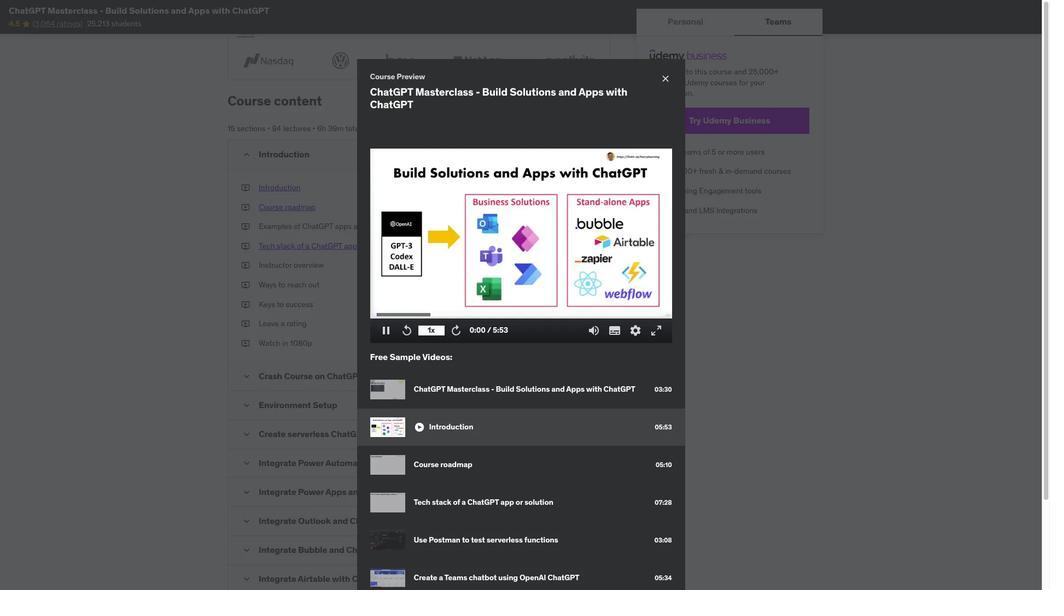 Task type: locate. For each thing, give the bounding box(es) containing it.
introduction
[[259, 149, 310, 160], [259, 183, 301, 193], [429, 422, 473, 432]]

1 vertical spatial more
[[727, 147, 744, 157]]

overview
[[294, 261, 324, 270]]

05:34
[[655, 574, 672, 582]]

try udemy business link
[[650, 108, 810, 134]]

personal button
[[637, 9, 734, 35]]

0 vertical spatial tech
[[259, 241, 275, 251]]

with left "top‑rated"
[[606, 85, 628, 98]]

0 vertical spatial solution
[[368, 241, 395, 251]]

of down course roadmap button
[[294, 222, 301, 231]]

xsmall image for preview
[[241, 241, 250, 252]]

udemy inside subscribe to this course and 25,000+ top‑rated udemy courses for your organization.
[[684, 77, 708, 87]]

stack up 'postman'
[[432, 498, 451, 508]]

preview for 05:53
[[532, 183, 559, 193]]

course
[[370, 72, 395, 82], [228, 93, 271, 109], [259, 202, 283, 212], [414, 460, 439, 470]]

1 vertical spatial teams
[[444, 573, 467, 583]]

tech stack of a chatgpt app or solution up use postman to test serverless functions at the bottom
[[414, 498, 553, 508]]

close modal image
[[660, 73, 671, 84]]

chatgpt down examples of chatgpt apps and solutions
[[311, 241, 342, 251]]

1 vertical spatial or
[[359, 241, 366, 251]]

1 vertical spatial courses
[[710, 77, 737, 87]]

05:53 down 03:30
[[655, 423, 672, 431]]

05:53 for preview
[[577, 183, 597, 193]]

using
[[498, 573, 518, 583]]

&
[[719, 167, 723, 176]]

1 horizontal spatial •
[[313, 124, 315, 134]]

1080p
[[290, 338, 312, 348]]

1 horizontal spatial roadmap
[[441, 460, 472, 470]]

1 vertical spatial chatgpt masterclass - build solutions and apps with chatgpt
[[414, 385, 635, 395]]

2 horizontal spatial courses
[[764, 167, 791, 176]]

1 vertical spatial masterclass
[[415, 85, 474, 98]]

out
[[308, 280, 320, 290]]

xsmall image for 00:48
[[241, 319, 250, 330]]

2 vertical spatial -
[[491, 385, 494, 395]]

pause image
[[379, 324, 392, 337]]

of up 'postman'
[[453, 498, 460, 508]]

25,000+
[[749, 67, 779, 77], [667, 167, 697, 176]]

02:07
[[576, 261, 597, 270]]

build inside course preview chatgpt masterclass - build solutions and apps with chatgpt
[[482, 85, 508, 98]]

stack
[[277, 241, 295, 251], [432, 498, 451, 508]]

with down 01:05
[[586, 385, 602, 395]]

apps down 01:05
[[566, 385, 585, 395]]

for
[[324, 16, 333, 26], [739, 77, 748, 87]]

app up serverless
[[501, 498, 514, 508]]

5:53
[[492, 326, 507, 335]]

stack up instructor overview
[[277, 241, 295, 251]]

1 vertical spatial this
[[695, 67, 707, 77]]

6h 39m
[[317, 124, 344, 134]]

small image
[[241, 149, 252, 160], [414, 422, 425, 433], [241, 430, 252, 441], [241, 459, 252, 470], [241, 517, 252, 527], [241, 575, 252, 585]]

0 vertical spatial more
[[237, 27, 255, 36]]

this course was selected for our collection of top-rated courses trusted by businesses worldwide.
[[237, 16, 568, 26]]

more down the this
[[237, 27, 255, 36]]

for left your
[[739, 77, 748, 87]]

1 horizontal spatial course roadmap
[[414, 460, 472, 470]]

ways
[[259, 280, 277, 290]]

of up overview
[[297, 241, 304, 251]]

1 horizontal spatial teams
[[765, 16, 792, 27]]

25,000+ up your
[[749, 67, 779, 77]]

• left 84
[[267, 124, 270, 134]]

solution down solutions
[[368, 241, 395, 251]]

1 vertical spatial build
[[482, 85, 508, 98]]

0 horizontal spatial teams
[[444, 573, 467, 583]]

this
[[321, 3, 337, 14], [695, 67, 707, 77]]

of left 5
[[703, 147, 710, 157]]

0 vertical spatial 05:53
[[577, 183, 597, 193]]

course roadmap
[[259, 202, 315, 212], [414, 460, 472, 470]]

-
[[100, 5, 103, 16], [476, 85, 480, 98], [491, 385, 494, 395]]

25,213 students
[[87, 19, 142, 29]]

instructor
[[259, 261, 292, 270]]

or down examples of chatgpt apps and solutions
[[359, 241, 366, 251]]

0 vertical spatial tech stack of a chatgpt app or solution
[[259, 241, 395, 251]]

this down udemy business 'image' in the right of the page
[[695, 67, 707, 77]]

1 horizontal spatial for
[[739, 77, 748, 87]]

to
[[368, 3, 377, 14], [686, 67, 693, 77], [278, 280, 285, 290], [277, 299, 284, 309], [462, 536, 469, 546]]

udemy up organization.
[[684, 77, 708, 87]]

1 vertical spatial tech
[[414, 498, 430, 508]]

masterclass down netapp image
[[415, 85, 474, 98]]

0 horizontal spatial roadmap
[[285, 202, 315, 212]]

or up serverless
[[516, 498, 523, 508]]

25,213
[[87, 19, 110, 29]]

rewind 5 seconds image
[[400, 324, 413, 337]]

integrations
[[716, 205, 758, 215]]

0 horizontal spatial for
[[324, 16, 333, 26]]

0 horizontal spatial chatgpt masterclass - build solutions and apps with chatgpt
[[9, 5, 269, 16]]

lectures right 9
[[543, 149, 569, 159]]

0 vertical spatial lectures
[[283, 124, 311, 134]]

02:12
[[578, 299, 597, 309]]

to up collection
[[368, 3, 377, 14]]

1 vertical spatial 05:10
[[656, 461, 672, 469]]

was
[[278, 16, 291, 26]]

1 vertical spatial app
[[501, 498, 514, 508]]

apps down eventbrite image
[[579, 85, 604, 98]]

videos:
[[422, 352, 452, 362]]

to for subscribe to this course and 25,000+ top‑rated udemy courses for your organization.
[[686, 67, 693, 77]]

with left top
[[212, 5, 230, 16]]

udemy right try
[[703, 115, 732, 126]]

tech inside chatgpt masterclass - build solutions and apps with chatgpt dialog
[[414, 498, 430, 508]]

1 vertical spatial with
[[606, 85, 628, 98]]

sso and lms integrations
[[667, 205, 758, 215]]

watch in 1080p
[[259, 338, 312, 348]]

apps inside course preview chatgpt masterclass - build solutions and apps with chatgpt
[[579, 85, 604, 98]]

0 horizontal spatial or
[[359, 241, 366, 251]]

0 horizontal spatial •
[[267, 124, 270, 134]]

25,000+ inside subscribe to this course and 25,000+ top‑rated udemy courses for your organization.
[[749, 67, 779, 77]]

1 horizontal spatial 05:53
[[655, 423, 672, 431]]

1 vertical spatial course
[[253, 16, 276, 26]]

1 vertical spatial udemy
[[703, 115, 732, 126]]

1 horizontal spatial or
[[516, 498, 523, 508]]

masterclass
[[48, 5, 98, 16], [415, 85, 474, 98], [447, 385, 490, 395]]

2 vertical spatial course
[[709, 67, 732, 77]]

a up use postman to test serverless functions at the bottom
[[462, 498, 466, 508]]

05:53 inside chatgpt masterclass - build solutions and apps with chatgpt dialog
[[655, 423, 672, 431]]

0 vertical spatial course
[[339, 3, 366, 14]]

nasdaq image
[[237, 50, 300, 71]]

tab list
[[637, 9, 823, 36]]

1 horizontal spatial -
[[476, 85, 480, 98]]

xsmall image left watch
[[241, 338, 250, 349]]

preview
[[397, 72, 425, 82], [532, 183, 559, 193], [533, 202, 560, 212], [532, 241, 559, 251]]

0 horizontal spatial -
[[100, 5, 103, 16]]

settings image
[[629, 324, 642, 337]]

07:28 up 02:07
[[577, 241, 597, 251]]

1 vertical spatial 25,000+
[[667, 167, 697, 176]]

• left 29min at the right of page
[[571, 149, 574, 159]]

0 vertical spatial this
[[321, 3, 337, 14]]

0 vertical spatial 07:28
[[577, 241, 597, 251]]

1 vertical spatial 05:53
[[655, 423, 672, 431]]

2 horizontal spatial -
[[491, 385, 494, 395]]

introduction button
[[259, 183, 301, 193]]

2 horizontal spatial •
[[571, 149, 574, 159]]

udemy
[[684, 77, 708, 87], [703, 115, 732, 126]]

1 horizontal spatial solution
[[525, 498, 553, 508]]

progress bar slider
[[377, 308, 665, 321]]

functions
[[524, 536, 558, 546]]

05:53
[[577, 183, 597, 193], [655, 423, 672, 431]]

more
[[237, 27, 255, 36], [727, 147, 744, 157]]

2 horizontal spatial course
[[709, 67, 732, 77]]

to inside subscribe to this course and 25,000+ top‑rated udemy courses for your organization.
[[686, 67, 693, 77]]

masterclass up ratings)
[[48, 5, 98, 16]]

udemy business image
[[650, 49, 727, 62]]

0 vertical spatial 05:10
[[578, 202, 597, 212]]

chatgpt left 03:30
[[604, 385, 635, 395]]

of
[[383, 16, 390, 26], [703, 147, 710, 157], [294, 222, 301, 231], [297, 241, 304, 251], [453, 498, 460, 508]]

courses right demand
[[764, 167, 791, 176]]

masterclass down videos:
[[447, 385, 490, 395]]

ways to reach out
[[259, 280, 320, 290]]

a up overview
[[306, 241, 310, 251]]

xsmall image left 'examples'
[[241, 222, 250, 232]]

1x button
[[418, 321, 444, 340]]

sections
[[237, 124, 266, 134]]

1 horizontal spatial stack
[[432, 498, 451, 508]]

1x
[[428, 326, 435, 335]]

app down apps
[[344, 241, 357, 251]]

0 horizontal spatial stack
[[277, 241, 295, 251]]

examples of chatgpt apps and solutions
[[259, 222, 399, 231]]

collection
[[348, 16, 381, 26]]

more left users
[[727, 147, 744, 157]]

0 horizontal spatial 05:10
[[578, 202, 597, 212]]

examples
[[259, 222, 292, 231]]

0 vertical spatial teams
[[765, 16, 792, 27]]

chatgpt up length
[[370, 98, 413, 111]]

solutions inside course preview chatgpt masterclass - build solutions and apps with chatgpt
[[510, 85, 556, 98]]

1 vertical spatial solution
[[525, 498, 553, 508]]

1 horizontal spatial with
[[586, 385, 602, 395]]

organization.
[[650, 88, 694, 98]]

0 horizontal spatial 25,000+
[[667, 167, 697, 176]]

or inside button
[[359, 241, 366, 251]]

0:01
[[470, 326, 484, 335]]

0 vertical spatial for
[[324, 16, 333, 26]]

•
[[267, 124, 270, 134], [313, 124, 315, 134], [571, 149, 574, 159]]

of left top-
[[383, 16, 390, 26]]

2 vertical spatial courses
[[764, 167, 791, 176]]

a right create
[[439, 573, 443, 583]]

lectures right 84
[[283, 124, 311, 134]]

1 vertical spatial 07:28
[[655, 499, 672, 507]]

1 vertical spatial lectures
[[543, 149, 569, 159]]

02:02
[[576, 222, 597, 231]]

1 horizontal spatial lectures
[[543, 149, 569, 159]]

1 small image from the top
[[241, 372, 252, 383]]

chatgpt masterclass - build solutions and apps with chatgpt
[[9, 5, 269, 16], [414, 385, 635, 395]]

1 vertical spatial -
[[476, 85, 480, 98]]

2 vertical spatial introduction
[[429, 422, 473, 432]]

fullscreen image
[[650, 324, 663, 337]]

course down udemy business 'image' in the right of the page
[[709, 67, 732, 77]]

07:28 up 03:08
[[655, 499, 672, 507]]

1 vertical spatial solutions
[[510, 85, 556, 98]]

tech up instructor
[[259, 241, 275, 251]]

to inside chatgpt masterclass - build solutions and apps with chatgpt dialog
[[462, 536, 469, 546]]

2 vertical spatial xsmall image
[[241, 319, 250, 330]]

to for keys to success
[[277, 299, 284, 309]]

netapp image
[[447, 50, 510, 71]]

tech stack of a chatgpt app or solution down examples of chatgpt apps and solutions
[[259, 241, 395, 251]]

teams
[[765, 16, 792, 27], [444, 573, 467, 583]]

05:53 down 29min at the right of page
[[577, 183, 597, 193]]

0 horizontal spatial course roadmap
[[259, 202, 315, 212]]

2 vertical spatial apps
[[566, 385, 585, 395]]

9 lectures • 29min
[[536, 149, 597, 159]]

solution inside button
[[368, 241, 395, 251]]

eventbrite image
[[538, 50, 601, 71]]

to right "ways"
[[278, 280, 285, 290]]

1 horizontal spatial courses
[[710, 77, 737, 87]]

1 vertical spatial for
[[739, 77, 748, 87]]

to down udemy business 'image' in the right of the page
[[686, 67, 693, 77]]

05:10
[[578, 202, 597, 212], [656, 461, 672, 469]]

try
[[689, 115, 701, 126]]

course down companies
[[253, 16, 276, 26]]

or right 5
[[718, 147, 725, 157]]

0 vertical spatial udemy
[[684, 77, 708, 87]]

2 vertical spatial or
[[516, 498, 523, 508]]

for teams of 5 or more users
[[667, 147, 765, 157]]

of inside button
[[297, 241, 304, 251]]

1 horizontal spatial app
[[501, 498, 514, 508]]

0 horizontal spatial lectures
[[283, 124, 311, 134]]

learn
[[570, 16, 589, 26]]

xsmall image left "ways"
[[241, 280, 250, 291]]

small image
[[241, 372, 252, 383], [241, 401, 252, 412], [241, 488, 252, 498], [241, 546, 252, 556]]

course up "our"
[[339, 3, 366, 14]]

(3,064
[[33, 19, 55, 29]]

0 horizontal spatial courses
[[426, 16, 453, 26]]

subscribe to this course and 25,000+ top‑rated udemy courses for your organization.
[[650, 67, 779, 98]]

solution up functions
[[525, 498, 553, 508]]

0 vertical spatial courses
[[426, 16, 453, 26]]

• left 6h 39m
[[313, 124, 315, 134]]

xsmall image left learning
[[650, 186, 659, 197]]

chatgpt right openai
[[548, 573, 579, 583]]

for inside subscribe to this course and 25,000+ top‑rated udemy courses for your organization.
[[739, 77, 748, 87]]

and
[[171, 5, 187, 16], [734, 67, 747, 77], [558, 85, 577, 98], [685, 205, 697, 215], [354, 222, 366, 231], [552, 385, 565, 395]]

learn more
[[237, 16, 589, 36]]

- inside course preview chatgpt masterclass - build solutions and apps with chatgpt
[[476, 85, 480, 98]]

1 vertical spatial stack
[[432, 498, 451, 508]]

1 horizontal spatial this
[[695, 67, 707, 77]]

demand
[[735, 167, 762, 176]]

25,000+ up learning
[[667, 167, 697, 176]]

0 vertical spatial build
[[105, 5, 127, 16]]

to left test
[[462, 536, 469, 546]]

xsmall image
[[650, 147, 659, 158], [241, 241, 250, 252], [241, 319, 250, 330]]

0 vertical spatial xsmall image
[[650, 147, 659, 158]]

their
[[379, 3, 398, 14]]

courses down the employees at the top left of page
[[426, 16, 453, 26]]

roadmap inside chatgpt masterclass - build solutions and apps with chatgpt dialog
[[441, 460, 472, 470]]

this inside subscribe to this course and 25,000+ top‑rated udemy courses for your organization.
[[695, 67, 707, 77]]

or
[[718, 147, 725, 157], [359, 241, 366, 251], [516, 498, 523, 508]]

course content
[[228, 93, 322, 109]]

0 horizontal spatial this
[[321, 3, 337, 14]]

by
[[481, 16, 489, 26]]

0 horizontal spatial course
[[253, 16, 276, 26]]

openai
[[520, 573, 546, 583]]

test
[[471, 536, 485, 546]]

top‑rated
[[650, 77, 683, 87]]

1 vertical spatial tech stack of a chatgpt app or solution
[[414, 498, 553, 508]]

courses inside subscribe to this course and 25,000+ top‑rated udemy courses for your organization.
[[710, 77, 737, 87]]

0 vertical spatial with
[[212, 5, 230, 16]]

1 vertical spatial apps
[[579, 85, 604, 98]]

xsmall image left "introduction" button
[[241, 183, 250, 193]]

to right keys
[[277, 299, 284, 309]]

2 vertical spatial with
[[586, 385, 602, 395]]

apps left top
[[188, 5, 210, 16]]

1 vertical spatial roadmap
[[441, 460, 472, 470]]

1 horizontal spatial course
[[339, 3, 366, 14]]

a left the rating
[[281, 319, 285, 329]]

tech stack of a chatgpt app or solution inside chatgpt masterclass - build solutions and apps with chatgpt dialog
[[414, 498, 553, 508]]

0 vertical spatial roadmap
[[285, 202, 315, 212]]

course roadmap inside chatgpt masterclass - build solutions and apps with chatgpt dialog
[[414, 460, 472, 470]]

xsmall image
[[241, 183, 250, 193], [650, 186, 659, 197], [241, 202, 250, 213], [650, 205, 659, 216], [241, 222, 250, 232], [241, 261, 250, 271], [241, 280, 250, 291], [241, 299, 250, 310], [241, 338, 250, 349]]

offer
[[300, 3, 320, 14]]

1 vertical spatial xsmall image
[[241, 241, 250, 252]]

0 horizontal spatial solution
[[368, 241, 395, 251]]

tech stack of a chatgpt app or solution
[[259, 241, 395, 251], [414, 498, 553, 508]]

this up "our"
[[321, 3, 337, 14]]

0 horizontal spatial more
[[237, 27, 255, 36]]

0 vertical spatial 25,000+
[[749, 67, 779, 77]]

1 horizontal spatial tech
[[414, 498, 430, 508]]

for left "our"
[[324, 16, 333, 26]]

1 horizontal spatial 25,000+
[[749, 67, 779, 77]]

0 vertical spatial course roadmap
[[259, 202, 315, 212]]

5
[[712, 147, 716, 157]]

tech up use
[[414, 498, 430, 508]]

courses left your
[[710, 77, 737, 87]]

rating
[[287, 319, 307, 329]]

apps
[[188, 5, 210, 16], [579, 85, 604, 98], [566, 385, 585, 395]]



Task type: describe. For each thing, give the bounding box(es) containing it.
25,000+ fresh & in-demand courses
[[667, 167, 791, 176]]

03:08
[[655, 536, 672, 545]]

tech stack of a chatgpt app or solution button
[[259, 241, 395, 252]]

reach
[[287, 280, 306, 290]]

• for 9
[[571, 149, 574, 159]]

learn more link
[[237, 16, 589, 36]]

/
[[486, 326, 490, 335]]

• for 15
[[267, 124, 270, 134]]

0 vertical spatial introduction
[[259, 149, 310, 160]]

preview for 07:28
[[532, 241, 559, 251]]

4 small image from the top
[[241, 546, 252, 556]]

xsmall image left course roadmap button
[[241, 202, 250, 213]]

free sample videos:
[[370, 352, 452, 362]]

1 vertical spatial introduction
[[259, 183, 301, 193]]

teams inside chatgpt masterclass - build solutions and apps with chatgpt dialog
[[444, 573, 467, 583]]

0 horizontal spatial tech stack of a chatgpt app or solution
[[259, 241, 395, 251]]

top
[[237, 3, 252, 14]]

and inside course preview chatgpt masterclass - build solutions and apps with chatgpt
[[558, 85, 577, 98]]

use postman to test serverless functions
[[414, 536, 558, 546]]

watch
[[259, 338, 280, 348]]

05:53 for introduction
[[655, 423, 672, 431]]

success
[[286, 299, 313, 309]]

9
[[536, 149, 541, 159]]

engagement
[[699, 186, 743, 196]]

solution inside dialog
[[525, 498, 553, 508]]

subscribe
[[650, 67, 684, 77]]

course preview chatgpt masterclass - build solutions and apps with chatgpt
[[370, 72, 628, 111]]

a inside the tech stack of a chatgpt app or solution button
[[306, 241, 310, 251]]

0 vertical spatial or
[[718, 147, 725, 157]]

volkswagen image
[[328, 50, 353, 71]]

apps
[[335, 222, 352, 231]]

2 vertical spatial masterclass
[[447, 385, 490, 395]]

stack inside button
[[277, 241, 295, 251]]

instructor overview
[[259, 261, 324, 270]]

rated
[[406, 16, 424, 26]]

your
[[750, 77, 765, 87]]

0 horizontal spatial with
[[212, 5, 230, 16]]

course inside button
[[259, 202, 283, 212]]

chatgpt masterclass - build solutions and apps with chatgpt inside dialog
[[414, 385, 635, 395]]

chatgpt up 4.5
[[9, 5, 46, 16]]

29min
[[576, 149, 597, 159]]

chatbot
[[469, 573, 497, 583]]

selected
[[293, 16, 322, 26]]

xsmall image left instructor
[[241, 261, 250, 271]]

ratings)
[[57, 19, 83, 29]]

in-
[[725, 167, 735, 176]]

stack inside chatgpt masterclass - build solutions and apps with chatgpt dialog
[[432, 498, 451, 508]]

our
[[335, 16, 346, 26]]

(3,064 ratings)
[[33, 19, 83, 29]]

keys
[[259, 299, 275, 309]]

0 vertical spatial solutions
[[129, 5, 169, 16]]

employees
[[399, 3, 444, 14]]

worldwide.
[[531, 16, 568, 26]]

leave a rating
[[259, 319, 307, 329]]

tools
[[745, 186, 762, 196]]

or inside chatgpt masterclass - build solutions and apps with chatgpt dialog
[[516, 498, 523, 508]]

with inside course preview chatgpt masterclass - build solutions and apps with chatgpt
[[606, 85, 628, 98]]

3 small image from the top
[[241, 488, 252, 498]]

tech inside button
[[259, 241, 275, 251]]

mute image
[[587, 324, 600, 337]]

roadmap inside button
[[285, 202, 315, 212]]

xsmall image left keys
[[241, 299, 250, 310]]

2 small image from the top
[[241, 401, 252, 412]]

box image
[[381, 50, 418, 71]]

chatgpt left "was"
[[232, 5, 269, 16]]

chatgpt masterclass - build solutions and apps with chatgpt dialog
[[357, 59, 685, 591]]

0 vertical spatial -
[[100, 5, 103, 16]]

course inside course preview chatgpt masterclass - build solutions and apps with chatgpt
[[370, 72, 395, 82]]

15
[[228, 124, 235, 134]]

chatgpt down videos:
[[414, 385, 445, 395]]

xsmall image left sso
[[650, 205, 659, 216]]

try udemy business
[[689, 115, 770, 126]]

teams inside teams button
[[765, 16, 792, 27]]

preview inside course preview chatgpt masterclass - build solutions and apps with chatgpt
[[397, 72, 425, 82]]

15 sections • 84 lectures • 6h 39m total length
[[228, 124, 385, 134]]

07:28 inside chatgpt masterclass - build solutions and apps with chatgpt dialog
[[655, 499, 672, 507]]

subtitles image
[[608, 324, 621, 337]]

lms
[[699, 205, 715, 215]]

0 vertical spatial chatgpt masterclass - build solutions and apps with chatgpt
[[9, 5, 269, 16]]

total
[[345, 124, 361, 134]]

tab list containing personal
[[637, 9, 823, 36]]

03:30
[[655, 385, 672, 394]]

sso
[[667, 205, 683, 215]]

of inside chatgpt masterclass - build solutions and apps with chatgpt dialog
[[453, 498, 460, 508]]

app inside button
[[344, 241, 357, 251]]

course inside subscribe to this course and 25,000+ top‑rated udemy courses for your organization.
[[709, 67, 732, 77]]

in
[[282, 338, 288, 348]]

top companies offer this course to their employees
[[237, 3, 444, 14]]

for
[[667, 147, 679, 157]]

chatgpt down box image
[[370, 85, 413, 98]]

postman
[[429, 536, 461, 546]]

teams button
[[734, 9, 823, 35]]

introduction inside chatgpt masterclass - build solutions and apps with chatgpt dialog
[[429, 422, 473, 432]]

masterclass inside course preview chatgpt masterclass - build solutions and apps with chatgpt
[[415, 85, 474, 98]]

free
[[370, 352, 388, 362]]

teams
[[680, 147, 701, 157]]

0 vertical spatial masterclass
[[48, 5, 98, 16]]

more inside learn more
[[237, 27, 255, 36]]

00:48
[[576, 319, 597, 329]]

app inside dialog
[[501, 498, 514, 508]]

companies
[[253, 3, 298, 14]]

trusted
[[455, 16, 479, 26]]

use
[[414, 536, 427, 546]]

leave
[[259, 319, 279, 329]]

course roadmap button
[[259, 202, 315, 213]]

fresh
[[699, 167, 717, 176]]

05:10 inside chatgpt masterclass - build solutions and apps with chatgpt dialog
[[656, 461, 672, 469]]

forward 5 seconds image
[[449, 324, 463, 337]]

2 vertical spatial build
[[496, 385, 514, 395]]

chatgpt up use postman to test serverless functions at the bottom
[[467, 498, 499, 508]]

learning
[[667, 186, 697, 196]]

keys to success
[[259, 299, 313, 309]]

2 vertical spatial solutions
[[516, 385, 550, 395]]

users
[[746, 147, 765, 157]]

students
[[111, 19, 142, 29]]

learning engagement tools
[[667, 186, 762, 196]]

content
[[274, 93, 322, 109]]

business
[[733, 115, 770, 126]]

01:48
[[578, 280, 597, 290]]

preview for 05:10
[[533, 202, 560, 212]]

0 vertical spatial apps
[[188, 5, 210, 16]]

0 horizontal spatial 07:28
[[577, 241, 597, 251]]

solutions
[[368, 222, 399, 231]]

create a teams chatbot using openai chatgpt
[[414, 573, 579, 583]]

0:01 / 5:53
[[470, 326, 507, 335]]

01:05
[[578, 338, 597, 348]]

and inside subscribe to this course and 25,000+ top‑rated udemy courses for your organization.
[[734, 67, 747, 77]]

chatgpt up the tech stack of a chatgpt app or solution button
[[302, 222, 333, 231]]

84
[[272, 124, 281, 134]]

to for ways to reach out
[[278, 280, 285, 290]]

chatgpt inside button
[[311, 241, 342, 251]]



Task type: vqa. For each thing, say whether or not it's contained in the screenshot.


